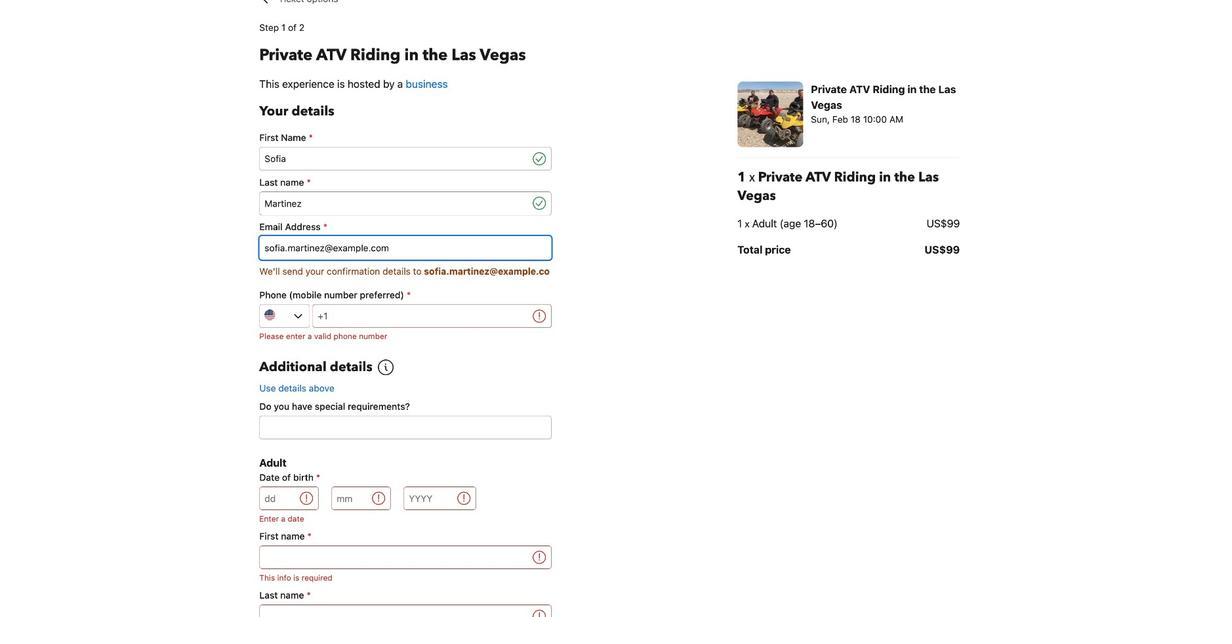 Task type: locate. For each thing, give the bounding box(es) containing it.
None email field
[[259, 236, 551, 260]]

None field
[[259, 147, 530, 171], [259, 192, 530, 215], [259, 416, 551, 440], [259, 546, 530, 569], [259, 605, 530, 617], [259, 147, 530, 171], [259, 192, 530, 215], [259, 416, 551, 440], [259, 546, 530, 569], [259, 605, 530, 617]]

0 vertical spatial alert
[[259, 331, 551, 343]]

alert
[[259, 331, 551, 343], [259, 572, 551, 584]]

2 alert from the top
[[259, 572, 551, 584]]

dd field
[[259, 487, 297, 510]]

1 vertical spatial alert
[[259, 572, 551, 584]]

1 alert from the top
[[259, 331, 551, 343]]

YYYY field
[[404, 487, 455, 510]]



Task type: describe. For each thing, give the bounding box(es) containing it.
Phone (mobile number preferred) telephone field
[[333, 304, 530, 328]]

mm field
[[332, 487, 370, 510]]



Task type: vqa. For each thing, say whether or not it's contained in the screenshot.
Terminal to the right
no



